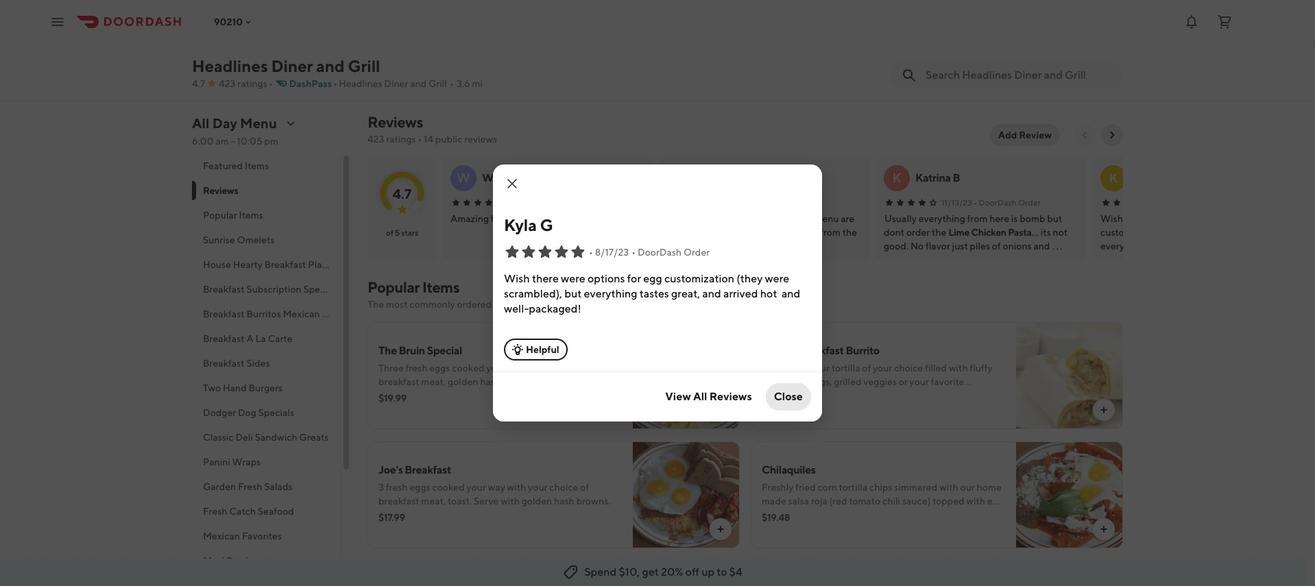 Task type: describe. For each thing, give the bounding box(es) containing it.
1 horizontal spatial 4.7
[[393, 185, 412, 201]]

or
[[899, 376, 908, 387]]

garden
[[203, 481, 236, 492]]

chili
[[882, 496, 900, 507]]

0 vertical spatial the bruin special image
[[368, 0, 490, 42]]

breakfast sides button
[[192, 351, 341, 376]]

dodger dog specials
[[203, 407, 294, 418]]

cooked inside chilaquiles freshly fried corn tortilla chips simmered with our home made salsa roja (red tomato chili sauce) topped with egg cooked your way, creamy avocado slices, sour cream and queso fresco. serve  with refried pinto beans.
[[762, 509, 794, 520]]

headlines for headlines diner and grill • 3.6 mi
[[339, 78, 382, 89]]

$10,
[[619, 566, 640, 579]]

add review
[[998, 130, 1052, 141]]

bruin
[[399, 344, 425, 357]]

specials for dodger dog specials
[[258, 407, 294, 418]]

choice inside the classic breakfast burrito large, soft flour  tortilla of your choice filled with fluffy scrambled eggs, grilled veggies or your favorite breakfast meat, golden hash browns and melty cheddar cheese.
[[894, 363, 923, 374]]

close
[[774, 390, 803, 403]]

order inside kyla g dialog
[[684, 247, 710, 258]]

burrito
[[846, 344, 879, 357]]

previous image
[[1079, 130, 1090, 141]]

and inside chilaquiles freshly fried corn tortilla chips simmered with our home made salsa roja (red tomato chili sauce) topped with egg cooked your way, creamy avocado slices, sour cream and queso fresco. serve  with refried pinto beans.
[[988, 509, 1005, 520]]

1 $19.99 button from the left
[[367, 0, 490, 98]]

and inside the bruin special three fresh eggs cooked your way with your choice of breakfast meat, golden hash browns and two fluffy pancakes. add fruits to pancakes if you'd like.
[[536, 376, 553, 387]]

slices,
[[911, 509, 937, 520]]

0 vertical spatial ratings
[[237, 78, 267, 89]]

garden fresh salads button
[[192, 474, 341, 499]]

sunrise omelets button
[[192, 228, 341, 252]]

popular items
[[203, 210, 263, 221]]

hash inside joe's breakfast 3 fresh  eggs cooked your way with your choice of breakfast meat, toast. serve with  golden hash browns. $17.99
[[554, 496, 574, 507]]

salads
[[264, 481, 292, 492]]

our
[[960, 482, 975, 493]]

seafood
[[258, 506, 294, 517]]

0 vertical spatial 4.7
[[192, 78, 205, 89]]

salsa
[[788, 496, 809, 507]]

mexican inside button
[[203, 531, 240, 542]]

avocado
[[872, 509, 909, 520]]

1 vertical spatial joe's breakfast image
[[633, 442, 740, 549]]

subscription
[[246, 284, 301, 295]]

breakfast burritos mexican morning favorites
[[203, 309, 401, 320]]

pasta
[[1008, 227, 1032, 238]]

panini wraps
[[203, 457, 261, 468]]

the bruin special three fresh eggs cooked your way with your choice of breakfast meat, golden hash browns and two fluffy pancakes. add fruits to pancakes if you'd like.
[[378, 344, 609, 401]]

$16.99
[[895, 79, 924, 90]]

90210 button
[[214, 16, 254, 27]]

close button
[[766, 383, 811, 411]]

spend $10, get 20% off up to $4
[[584, 566, 742, 579]]

mexi bowls
[[203, 555, 252, 566]]

2 $19.99 button from the left
[[1019, 0, 1142, 98]]

pancakes, eggs & bacon ,sausage,special#3
[[895, 47, 988, 90]]

if
[[523, 390, 528, 401]]

choice inside joe's breakfast 3 fresh  eggs cooked your way with your choice of breakfast meat, toast. serve with  golden hash browns. $17.99
[[549, 482, 578, 493]]

,sausage,special#3
[[895, 77, 988, 90]]

• 8/17/23 • doordash order
[[589, 247, 710, 258]]

pinto
[[900, 523, 922, 534]]

2 horizontal spatial doordash
[[979, 197, 1016, 208]]

mexican inside button
[[283, 309, 320, 320]]

view all reviews button
[[657, 383, 760, 411]]

1 k from the left
[[893, 171, 901, 185]]

classic for deli
[[203, 432, 234, 443]]

reviews
[[464, 134, 497, 145]]

0 vertical spatial classic breakfast burrito image
[[498, 0, 620, 42]]

house hearty breakfast plates button
[[192, 252, 341, 277]]

whitney
[[482, 171, 524, 184]]

lime
[[948, 227, 969, 238]]

1 horizontal spatial order
[[801, 197, 823, 208]]

dog
[[238, 407, 256, 418]]

add item to cart image
[[1098, 405, 1109, 415]]

spend
[[584, 566, 617, 579]]

items
[[494, 299, 517, 310]]

doordash inside kyla g dialog
[[638, 247, 682, 258]]

the inside the bruin special three fresh eggs cooked your way with your choice of breakfast meat, golden hash browns and two fluffy pancakes. add fruits to pancakes if you'd like.
[[378, 344, 397, 357]]

with inside the classic breakfast burrito large, soft flour  tortilla of your choice filled with fluffy scrambled eggs, grilled veggies or your favorite breakfast meat, golden hash browns and melty cheddar cheese.
[[949, 363, 968, 374]]

sunrise
[[203, 234, 235, 245]]

eggs inside the bruin special three fresh eggs cooked your way with your choice of breakfast meat, golden hash browns and two fluffy pancakes. add fruits to pancakes if you'd like.
[[429, 363, 450, 374]]

reviews for reviews 423 ratings • 14 public reviews
[[367, 113, 423, 131]]

the big french toast image
[[1020, 0, 1141, 42]]

up
[[702, 566, 715, 579]]

this
[[590, 299, 605, 310]]

creamy
[[838, 509, 870, 520]]

add item to cart image for chilaquiles
[[1098, 524, 1109, 535]]

10:05
[[237, 136, 262, 147]]

sauce)
[[902, 496, 931, 507]]

423 ratings •
[[219, 78, 273, 89]]

morning
[[322, 309, 359, 320]]

of inside the classic breakfast burrito large, soft flour  tortilla of your choice filled with fluffy scrambled eggs, grilled veggies or your favorite breakfast meat, golden hash browns and melty cheddar cheese.
[[862, 363, 871, 374]]

$19.99 for the big french toast image
[[1025, 64, 1055, 75]]

reviews 423 ratings • 14 public reviews
[[367, 113, 497, 145]]

b
[[953, 171, 960, 184]]

the inside popular items the most commonly ordered items and dishes from this store
[[367, 299, 384, 310]]

popular for popular items
[[203, 210, 237, 221]]

fluffy inside the classic breakfast burrito large, soft flour  tortilla of your choice filled with fluffy scrambled eggs, grilled veggies or your favorite breakfast meat, golden hash browns and melty cheddar cheese.
[[970, 363, 993, 374]]

breakfast burritos mexican morning favorites button
[[192, 302, 401, 326]]

view all reviews
[[665, 390, 752, 403]]

serve inside joe's breakfast 3 fresh  eggs cooked your way with your choice of breakfast meat, toast. serve with  golden hash browns. $17.99
[[474, 496, 499, 507]]

sandwich
[[255, 432, 297, 443]]

panini
[[203, 457, 230, 468]]

browns.
[[576, 496, 610, 507]]

2 • doordash order from the left
[[974, 197, 1041, 208]]

breakfast inside the classic breakfast burrito large, soft flour  tortilla of your choice filled with fluffy scrambled eggs, grilled veggies or your favorite breakfast meat, golden hash browns and melty cheddar cheese.
[[762, 390, 803, 401]]

headlines for headlines diner and grill
[[192, 56, 268, 75]]

kyla
[[504, 215, 537, 234]]

you'd
[[530, 390, 554, 401]]

1 horizontal spatial chilaquiles image
[[1016, 442, 1123, 549]]

6:00 am - 10:05 pm
[[192, 136, 278, 147]]

cheddar
[[965, 390, 1001, 401]]

0 items, open order cart image
[[1216, 13, 1233, 30]]

hash inside the classic breakfast burrito large, soft flour  tortilla of your choice filled with fluffy scrambled eggs, grilled veggies or your favorite breakfast meat, golden hash browns and melty cheddar cheese.
[[863, 390, 884, 401]]

bacon
[[895, 62, 925, 75]]

6:00
[[192, 136, 214, 147]]

breakfast a la carte
[[203, 333, 292, 344]]

2 horizontal spatial order
[[1018, 197, 1041, 208]]

most
[[386, 299, 408, 310]]

and inside popular items the most commonly ordered items and dishes from this store
[[519, 299, 536, 310]]

0 vertical spatial all
[[192, 115, 210, 131]]

meat, inside joe's breakfast 3 fresh  eggs cooked your way with your choice of breakfast meat, toast. serve with  golden hash browns. $17.99
[[421, 496, 446, 507]]

of inside the bruin special three fresh eggs cooked your way with your choice of breakfast meat, golden hash browns and two fluffy pancakes. add fruits to pancakes if you'd like.
[[600, 363, 609, 374]]

1 horizontal spatial classic breakfast burrito image
[[1016, 322, 1123, 429]]

hand
[[223, 383, 247, 394]]

fruits
[[444, 390, 467, 401]]

like.
[[556, 390, 574, 401]]

breakfast inside breakfast burritos mexican morning favorites button
[[203, 309, 245, 320]]

breakfast inside house hearty breakfast plates button
[[265, 259, 306, 270]]

chips
[[869, 482, 892, 493]]

of 5 stars
[[386, 228, 418, 238]]

sunrise omelets
[[203, 234, 275, 245]]

golden inside the classic breakfast burrito large, soft flour  tortilla of your choice filled with fluffy scrambled eggs, grilled veggies or your favorite breakfast meat, golden hash browns and melty cheddar cheese.
[[831, 390, 861, 401]]

get
[[642, 566, 659, 579]]

mi
[[472, 78, 483, 89]]

pancakes
[[480, 390, 521, 401]]

helpful button
[[504, 339, 568, 361]]

hearty
[[233, 259, 263, 270]]

carte
[[268, 333, 292, 344]]

and inside the classic breakfast burrito large, soft flour  tortilla of your choice filled with fluffy scrambled eggs, grilled veggies or your favorite breakfast meat, golden hash browns and melty cheddar cheese.
[[920, 390, 936, 401]]

chilaquiles freshly fried corn tortilla chips simmered with our home made salsa roja (red tomato chili sauce) topped with egg cooked your way, creamy avocado slices, sour cream and queso fresco. serve  with refried pinto beans.
[[762, 463, 1005, 534]]

grilled
[[834, 376, 862, 387]]

mexi bowls button
[[192, 549, 341, 573]]

breakfast inside breakfast sides button
[[203, 358, 245, 369]]

three
[[378, 363, 404, 374]]

meat, inside the classic breakfast burrito large, soft flour  tortilla of your choice filled with fluffy scrambled eggs, grilled veggies or your favorite breakfast meat, golden hash browns and melty cheddar cheese.
[[804, 390, 829, 401]]

add item to cart image for joe's breakfast
[[715, 524, 726, 535]]

large,
[[762, 363, 789, 374]]

grill for headlines diner and grill • 3.6 mi
[[428, 78, 447, 89]]

add item to cart image for the bruin special
[[715, 405, 726, 415]]

chilaquiles
[[762, 463, 816, 477]]

(red
[[829, 496, 847, 507]]

3.6
[[457, 78, 470, 89]]

1 horizontal spatial doordash
[[761, 197, 799, 208]]

to inside the bruin special three fresh eggs cooked your way with your choice of breakfast meat, golden hash browns and two fluffy pancakes. add fruits to pancakes if you'd like.
[[469, 390, 478, 401]]

fresh inside joe's breakfast 3 fresh  eggs cooked your way with your choice of breakfast meat, toast. serve with  golden hash browns. $17.99
[[386, 482, 408, 493]]

meat, inside the bruin special three fresh eggs cooked your way with your choice of breakfast meat, golden hash browns and two fluffy pancakes. add fruits to pancakes if you'd like.
[[421, 376, 446, 387]]



Task type: locate. For each thing, give the bounding box(es) containing it.
menu
[[240, 115, 277, 131]]

1 horizontal spatial $19.99 button
[[1019, 0, 1142, 98]]

dashpass
[[289, 78, 332, 89]]

diner up reviews link
[[384, 78, 408, 89]]

from
[[567, 299, 588, 310]]

breakfast sides
[[203, 358, 270, 369]]

3
[[378, 482, 384, 493]]

0 horizontal spatial diner
[[271, 56, 313, 75]]

0 horizontal spatial hash
[[480, 376, 501, 387]]

choice inside the bruin special three fresh eggs cooked your way with your choice of breakfast meat, golden hash browns and two fluffy pancakes. add fruits to pancakes if you'd like.
[[569, 363, 598, 374]]

1 vertical spatial reviews
[[203, 185, 238, 196]]

1 vertical spatial popular
[[367, 278, 419, 296]]

k down next image
[[1109, 171, 1118, 185]]

1 vertical spatial diner
[[384, 78, 408, 89]]

1 vertical spatial classic
[[203, 432, 234, 443]]

golden inside joe's breakfast 3 fresh  eggs cooked your way with your choice of breakfast meat, toast. serve with  golden hash browns. $17.99
[[522, 496, 552, 507]]

of down burrito
[[862, 363, 871, 374]]

tortilla up grilled
[[832, 363, 860, 374]]

specials up sandwich
[[258, 407, 294, 418]]

of inside joe's breakfast 3 fresh  eggs cooked your way with your choice of breakfast meat, toast. serve with  golden hash browns. $17.99
[[580, 482, 589, 493]]

0 horizontal spatial headlines
[[192, 56, 268, 75]]

classic deli sandwich greats
[[203, 432, 329, 443]]

fresco.
[[790, 523, 819, 534]]

1 horizontal spatial ratings
[[386, 134, 416, 145]]

luxe breakfast burrito image
[[633, 561, 740, 586]]

cooked inside joe's breakfast 3 fresh  eggs cooked your way with your choice of breakfast meat, toast. serve with  golden hash browns. $17.99
[[432, 482, 465, 493]]

off
[[686, 566, 699, 579]]

order
[[801, 197, 823, 208], [1018, 197, 1041, 208], [684, 247, 710, 258]]

1 horizontal spatial hash
[[554, 496, 574, 507]]

queso
[[762, 523, 788, 534]]

add inside button
[[998, 130, 1017, 141]]

way inside joe's breakfast 3 fresh  eggs cooked your way with your choice of breakfast meat, toast. serve with  golden hash browns. $17.99
[[488, 482, 505, 493]]

0 vertical spatial popular
[[203, 210, 237, 221]]

burgers
[[249, 383, 283, 394]]

fresh inside the bruin special three fresh eggs cooked your way with your choice of breakfast meat, golden hash browns and two fluffy pancakes. add fruits to pancakes if you'd like.
[[406, 363, 427, 374]]

5
[[395, 228, 400, 238]]

breakfast inside joe's breakfast 3 fresh  eggs cooked your way with your choice of breakfast meat, toast. serve with  golden hash browns. $17.99
[[405, 463, 451, 477]]

hash left browns.
[[554, 496, 574, 507]]

browns down the or
[[886, 390, 918, 401]]

store
[[607, 299, 629, 310]]

1 horizontal spatial reviews
[[367, 113, 423, 131]]

items up commonly at the bottom
[[422, 278, 459, 296]]

1 horizontal spatial mexican
[[283, 309, 320, 320]]

reviews for reviews
[[203, 185, 238, 196]]

1 horizontal spatial • doordash order
[[974, 197, 1041, 208]]

headlines diner and grill • 3.6 mi
[[339, 78, 483, 89]]

fresh inside fresh catch seafood 'button'
[[203, 506, 227, 517]]

next image
[[1107, 130, 1118, 141]]

diner up 'dashpass'
[[271, 56, 313, 75]]

0 vertical spatial cooked
[[452, 363, 484, 374]]

423 down reviews link
[[367, 134, 384, 145]]

fluffy right two at the left of page
[[573, 376, 596, 387]]

diner for headlines diner and grill • 3.6 mi
[[384, 78, 408, 89]]

0 horizontal spatial golden
[[448, 376, 478, 387]]

golden down grilled
[[831, 390, 861, 401]]

breakfast
[[265, 259, 306, 270], [203, 284, 245, 295], [203, 309, 245, 320], [203, 333, 245, 344], [797, 344, 844, 357], [203, 358, 245, 369], [405, 463, 451, 477]]

0 horizontal spatial chilaquiles image
[[759, 0, 880, 42]]

1 horizontal spatial classic
[[762, 344, 795, 357]]

breakfast up flour
[[797, 344, 844, 357]]

0 vertical spatial breakfast
[[378, 376, 419, 387]]

1 vertical spatial the
[[378, 344, 397, 357]]

0 vertical spatial chilaquiles image
[[759, 0, 880, 42]]

breakfast up $17.99
[[378, 496, 419, 507]]

0 vertical spatial tortilla
[[832, 363, 860, 374]]

reviews down headlines diner and grill • 3.6 mi
[[367, 113, 423, 131]]

reviews inside view all reviews 'button'
[[709, 390, 752, 403]]

classic inside classic deli sandwich greats "button"
[[203, 432, 234, 443]]

4.7 up "of 5 stars"
[[393, 185, 412, 201]]

notification bell image
[[1183, 13, 1200, 30]]

items for featured items
[[245, 160, 269, 171]]

and left melty
[[920, 390, 936, 401]]

fresh down bruin
[[406, 363, 427, 374]]

1 vertical spatial ratings
[[386, 134, 416, 145]]

browns inside the classic breakfast burrito large, soft flour  tortilla of your choice filled with fluffy scrambled eggs, grilled veggies or your favorite breakfast meat, golden hash browns and melty cheddar cheese.
[[886, 390, 918, 401]]

0 horizontal spatial to
[[469, 390, 478, 401]]

0 vertical spatial fresh
[[406, 363, 427, 374]]

items down "10:05"
[[245, 160, 269, 171]]

2 vertical spatial hash
[[554, 496, 574, 507]]

•
[[269, 78, 273, 89], [333, 78, 337, 89], [450, 78, 454, 89], [418, 134, 422, 145], [756, 197, 760, 208], [974, 197, 977, 208], [589, 247, 593, 258], [632, 247, 636, 258]]

2 vertical spatial breakfast
[[378, 496, 419, 507]]

fresh up fresh catch seafood
[[238, 481, 262, 492]]

breakfast inside joe's breakfast 3 fresh  eggs cooked your way with your choice of breakfast meat, toast. serve with  golden hash browns. $17.99
[[378, 496, 419, 507]]

0 horizontal spatial 4.7
[[192, 78, 205, 89]]

pancakes,
[[895, 47, 943, 60]]

and up reviews link
[[410, 78, 427, 89]]

featured items button
[[192, 154, 341, 178]]

0 vertical spatial browns
[[503, 376, 534, 387]]

0 vertical spatial serve
[[474, 496, 499, 507]]

0 horizontal spatial • doordash order
[[756, 197, 823, 208]]

grill up headlines diner and grill • 3.6 mi
[[348, 56, 380, 75]]

view
[[665, 390, 691, 403]]

eggs right the 3
[[410, 482, 430, 493]]

meat,
[[421, 376, 446, 387], [804, 390, 829, 401], [421, 496, 446, 507]]

fresh right the 3
[[386, 482, 408, 493]]

g
[[540, 215, 553, 234]]

breakfast inside "breakfast subscription specials" button
[[203, 284, 245, 295]]

classic up large,
[[762, 344, 795, 357]]

1 vertical spatial items
[[239, 210, 263, 221]]

two
[[203, 383, 221, 394]]

browns
[[503, 376, 534, 387], [886, 390, 918, 401]]

p
[[526, 171, 533, 184]]

0 vertical spatial diner
[[271, 56, 313, 75]]

of left 5
[[386, 228, 393, 238]]

specials for breakfast subscription specials
[[303, 284, 339, 295]]

2 k from the left
[[1109, 171, 1118, 185]]

and right items
[[519, 299, 536, 310]]

1 vertical spatial meat,
[[804, 390, 829, 401]]

serve inside chilaquiles freshly fried corn tortilla chips simmered with our home made salsa roja (red tomato chili sauce) topped with egg cooked your way, creamy avocado slices, sour cream and queso fresco. serve  with refried pinto beans.
[[821, 523, 846, 534]]

breakfast right joe's
[[405, 463, 451, 477]]

all inside 'button'
[[693, 390, 707, 403]]

eggs
[[429, 363, 450, 374], [410, 482, 430, 493]]

1 vertical spatial 423
[[367, 134, 384, 145]]

add left review
[[998, 130, 1017, 141]]

helpful
[[526, 344, 559, 355]]

filled
[[925, 363, 947, 374]]

cooked up queso
[[762, 509, 794, 520]]

catch
[[229, 506, 256, 517]]

0 vertical spatial fresh
[[238, 481, 262, 492]]

fresh
[[238, 481, 262, 492], [203, 506, 227, 517]]

way inside the bruin special three fresh eggs cooked your way with your choice of breakfast meat, golden hash browns and two fluffy pancakes. add fruits to pancakes if you'd like.
[[508, 363, 525, 374]]

kyla g dialog
[[493, 165, 822, 422]]

fresh
[[406, 363, 427, 374], [386, 482, 408, 493]]

Item Search search field
[[926, 68, 1112, 83]]

0 horizontal spatial order
[[684, 247, 710, 258]]

the bruin special image
[[368, 0, 490, 42], [633, 322, 740, 429]]

favorites up mexi bowls button
[[242, 531, 282, 542]]

breakfast left a
[[203, 333, 245, 344]]

tortilla inside chilaquiles freshly fried corn tortilla chips simmered with our home made salsa roja (red tomato chili sauce) topped with egg cooked your way, creamy avocado slices, sour cream and queso fresco. serve  with refried pinto beans.
[[839, 482, 868, 493]]

fresh inside garden fresh salads button
[[238, 481, 262, 492]]

veggies
[[863, 376, 897, 387]]

4.7 left '423 ratings •'
[[192, 78, 205, 89]]

0 vertical spatial meat,
[[421, 376, 446, 387]]

1 vertical spatial way
[[488, 482, 505, 493]]

favorites inside button
[[242, 531, 282, 542]]

joe's breakfast image
[[629, 0, 750, 42], [633, 442, 740, 549]]

grill for headlines diner and grill
[[348, 56, 380, 75]]

1 horizontal spatial fluffy
[[970, 363, 993, 374]]

popular up most
[[367, 278, 419, 296]]

way,
[[817, 509, 836, 520]]

breakfast up "breakfast a la carte"
[[203, 309, 245, 320]]

cooked inside the bruin special three fresh eggs cooked your way with your choice of breakfast meat, golden hash browns and two fluffy pancakes. add fruits to pancakes if you'd like.
[[452, 363, 484, 374]]

diner for headlines diner and grill
[[271, 56, 313, 75]]

pancakes, eggs & bacon ,sausage,special#3 image
[[889, 0, 1011, 42]]

golden inside the bruin special three fresh eggs cooked your way with your choice of breakfast meat, golden hash browns and two fluffy pancakes. add fruits to pancakes if you'd like.
[[448, 376, 478, 387]]

hash inside the bruin special three fresh eggs cooked your way with your choice of breakfast meat, golden hash browns and two fluffy pancakes. add fruits to pancakes if you'd like.
[[480, 376, 501, 387]]

2 vertical spatial reviews
[[709, 390, 752, 403]]

am
[[216, 136, 229, 147]]

0 horizontal spatial the bruin special image
[[368, 0, 490, 42]]

cooked down special
[[452, 363, 484, 374]]

0 vertical spatial add
[[998, 130, 1017, 141]]

1 horizontal spatial add
[[998, 130, 1017, 141]]

la
[[255, 333, 266, 344]]

classic inside the classic breakfast burrito large, soft flour  tortilla of your choice filled with fluffy scrambled eggs, grilled veggies or your favorite breakfast meat, golden hash browns and melty cheddar cheese.
[[762, 344, 795, 357]]

0 horizontal spatial $19.99 button
[[367, 0, 490, 98]]

add left fruits
[[424, 390, 442, 401]]

breakfast up hand
[[203, 358, 245, 369]]

$17.99
[[378, 512, 405, 523]]

1 vertical spatial to
[[717, 566, 727, 579]]

hash down veggies
[[863, 390, 884, 401]]

fresh catch seafood button
[[192, 499, 341, 524]]

freshly
[[762, 482, 794, 493]]

soft
[[791, 363, 808, 374]]

mexican up mexi bowls
[[203, 531, 240, 542]]

omelets
[[237, 234, 275, 245]]

items for popular items
[[239, 210, 263, 221]]

• doordash order
[[756, 197, 823, 208], [974, 197, 1041, 208]]

popular for popular items the most commonly ordered items and dishes from this store
[[367, 278, 419, 296]]

ratings down reviews link
[[386, 134, 416, 145]]

0 vertical spatial headlines
[[192, 56, 268, 75]]

1 vertical spatial breakfast
[[762, 390, 803, 401]]

favorites right morning on the bottom of page
[[361, 309, 401, 320]]

burritos
[[246, 309, 281, 320]]

headlines right the dashpass •
[[339, 78, 382, 89]]

1 horizontal spatial headlines
[[339, 78, 382, 89]]

0 vertical spatial the
[[367, 299, 384, 310]]

1 vertical spatial classic breakfast burrito image
[[1016, 322, 1123, 429]]

browns up if
[[503, 376, 534, 387]]

golden left browns.
[[522, 496, 552, 507]]

0 horizontal spatial browns
[[503, 376, 534, 387]]

favorites inside button
[[361, 309, 401, 320]]

ratings down headlines diner and grill
[[237, 78, 267, 89]]

0 vertical spatial reviews
[[367, 113, 423, 131]]

grill left 3.6
[[428, 78, 447, 89]]

open menu image
[[49, 13, 66, 30]]

of
[[386, 228, 393, 238], [600, 363, 609, 374], [862, 363, 871, 374], [580, 482, 589, 493]]

close undefined image
[[504, 176, 520, 192]]

0 horizontal spatial mexican
[[203, 531, 240, 542]]

way
[[508, 363, 525, 374], [488, 482, 505, 493]]

all day menu
[[192, 115, 277, 131]]

$19.99 up headlines diner and grill • 3.6 mi
[[374, 64, 403, 75]]

all up 6:00
[[192, 115, 210, 131]]

popular inside popular items the most commonly ordered items and dishes from this store
[[367, 278, 419, 296]]

mexican favorites button
[[192, 524, 341, 549]]

all right view
[[693, 390, 707, 403]]

-
[[231, 136, 235, 147]]

0 vertical spatial to
[[469, 390, 478, 401]]

1 horizontal spatial k
[[1109, 171, 1118, 185]]

0 horizontal spatial classic
[[203, 432, 234, 443]]

$19.99 down the three
[[378, 393, 407, 404]]

ordered
[[457, 299, 492, 310]]

to right fruits
[[469, 390, 478, 401]]

choice up the or
[[894, 363, 923, 374]]

1 vertical spatial all
[[693, 390, 707, 403]]

favorites
[[361, 309, 401, 320], [242, 531, 282, 542]]

headlines up '423 ratings •'
[[192, 56, 268, 75]]

2 horizontal spatial golden
[[831, 390, 861, 401]]

with inside the bruin special three fresh eggs cooked your way with your choice of breakfast meat, golden hash browns and two fluffy pancakes. add fruits to pancakes if you'd like.
[[527, 363, 546, 374]]

choice up browns.
[[549, 482, 578, 493]]

specials down plates on the top left of the page
[[303, 284, 339, 295]]

fresh down garden
[[203, 506, 227, 517]]

classic
[[762, 344, 795, 357], [203, 432, 234, 443]]

golden
[[448, 376, 478, 387], [831, 390, 861, 401], [522, 496, 552, 507]]

the left most
[[367, 299, 384, 310]]

breakfast inside the breakfast a la carte button
[[203, 333, 245, 344]]

day
[[212, 115, 237, 131]]

0 horizontal spatial ratings
[[237, 78, 267, 89]]

favorite
[[931, 376, 964, 387]]

0 horizontal spatial favorites
[[242, 531, 282, 542]]

lime chicken pasta button
[[948, 226, 1032, 239]]

0 horizontal spatial fluffy
[[573, 376, 596, 387]]

topped
[[933, 496, 964, 507]]

and down egg
[[988, 509, 1005, 520]]

1 vertical spatial cooked
[[432, 482, 465, 493]]

classic for breakfast
[[762, 344, 795, 357]]

0 vertical spatial favorites
[[361, 309, 401, 320]]

2 horizontal spatial hash
[[863, 390, 884, 401]]

classic breakfast burrito image
[[498, 0, 620, 42], [1016, 322, 1123, 429]]

$19.99 for the top the bruin special image
[[374, 64, 403, 75]]

0 horizontal spatial 423
[[219, 78, 236, 89]]

14
[[424, 134, 433, 145]]

reviews down the featured
[[203, 185, 238, 196]]

2 horizontal spatial reviews
[[709, 390, 752, 403]]

k left katrina
[[893, 171, 901, 185]]

joe's breakfast 3 fresh  eggs cooked your way with your choice of breakfast meat, toast. serve with  golden hash browns. $17.99
[[378, 463, 610, 523]]

serve down way,
[[821, 523, 846, 534]]

mexican up carte at the left
[[283, 309, 320, 320]]

breakfast down scrambled
[[762, 390, 803, 401]]

reviews inside reviews 423 ratings • 14 public reviews
[[367, 113, 423, 131]]

$19.99 down the big french toast image
[[1025, 64, 1055, 75]]

serve right toast.
[[474, 496, 499, 507]]

chicken
[[971, 227, 1006, 238]]

of up browns.
[[580, 482, 589, 493]]

0 horizontal spatial serve
[[474, 496, 499, 507]]

0 vertical spatial golden
[[448, 376, 478, 387]]

specials
[[303, 284, 339, 295], [258, 407, 294, 418]]

items up omelets on the left
[[239, 210, 263, 221]]

1 horizontal spatial popular
[[367, 278, 419, 296]]

11/13/23
[[941, 197, 972, 208]]

reviews left $15.99
[[709, 390, 752, 403]]

the up the three
[[378, 344, 397, 357]]

fluffy inside the bruin special three fresh eggs cooked your way with your choice of breakfast meat, golden hash browns and two fluffy pancakes. add fruits to pancakes if you'd like.
[[573, 376, 596, 387]]

1 vertical spatial the bruin special image
[[633, 322, 740, 429]]

1 vertical spatial browns
[[886, 390, 918, 401]]

specials inside button
[[303, 284, 339, 295]]

add inside the bruin special three fresh eggs cooked your way with your choice of breakfast meat, golden hash browns and two fluffy pancakes. add fruits to pancakes if you'd like.
[[424, 390, 442, 401]]

0 horizontal spatial way
[[488, 482, 505, 493]]

sour
[[939, 509, 958, 520]]

• inside reviews 423 ratings • 14 public reviews
[[418, 134, 422, 145]]

0 vertical spatial items
[[245, 160, 269, 171]]

lime chicken pasta
[[948, 227, 1032, 238]]

eggs inside joe's breakfast 3 fresh  eggs cooked your way with your choice of breakfast meat, toast. serve with  golden hash browns. $17.99
[[410, 482, 430, 493]]

mexican favorites
[[203, 531, 282, 542]]

classic down dodger
[[203, 432, 234, 443]]

items for popular items the most commonly ordered items and dishes from this store
[[422, 278, 459, 296]]

8/17/23
[[595, 247, 629, 258]]

golden up fruits
[[448, 376, 478, 387]]

and up you'd at the left bottom of the page
[[536, 376, 553, 387]]

0 vertical spatial hash
[[480, 376, 501, 387]]

your
[[486, 363, 506, 374], [548, 363, 567, 374], [873, 363, 892, 374], [910, 376, 929, 387], [467, 482, 486, 493], [528, 482, 547, 493], [796, 509, 816, 520]]

breakfast up subscription
[[265, 259, 306, 270]]

breakfast inside the classic breakfast burrito large, soft flour  tortilla of your choice filled with fluffy scrambled eggs, grilled veggies or your favorite breakfast meat, golden hash browns and melty cheddar cheese.
[[797, 344, 844, 357]]

0 horizontal spatial popular
[[203, 210, 237, 221]]

specials inside button
[[258, 407, 294, 418]]

hash up pancakes
[[480, 376, 501, 387]]

cooked
[[452, 363, 484, 374], [432, 482, 465, 493], [762, 509, 794, 520]]

popular up sunrise
[[203, 210, 237, 221]]

browns inside the bruin special three fresh eggs cooked your way with your choice of breakfast meat, golden hash browns and two fluffy pancakes. add fruits to pancakes if you'd like.
[[503, 376, 534, 387]]

egg
[[987, 496, 1004, 507]]

1 • doordash order from the left
[[756, 197, 823, 208]]

whitney p
[[482, 171, 533, 184]]

1 vertical spatial serve
[[821, 523, 846, 534]]

classic deli sandwich greats button
[[192, 425, 341, 450]]

serve
[[474, 496, 499, 507], [821, 523, 846, 534]]

ratings inside reviews 423 ratings • 14 public reviews
[[386, 134, 416, 145]]

0 horizontal spatial grill
[[348, 56, 380, 75]]

1 vertical spatial add
[[424, 390, 442, 401]]

0 vertical spatial fluffy
[[970, 363, 993, 374]]

1 vertical spatial favorites
[[242, 531, 282, 542]]

home
[[977, 482, 1002, 493]]

meat, down eggs,
[[804, 390, 829, 401]]

eggs,
[[809, 376, 832, 387]]

1 horizontal spatial 423
[[367, 134, 384, 145]]

to
[[469, 390, 478, 401], [717, 566, 727, 579]]

423 inside reviews 423 ratings • 14 public reviews
[[367, 134, 384, 145]]

stars
[[401, 228, 418, 238]]

0 horizontal spatial k
[[893, 171, 901, 185]]

panini wraps button
[[192, 450, 341, 474]]

chilaquiles image
[[759, 0, 880, 42], [1016, 442, 1123, 549]]

eggs down special
[[429, 363, 450, 374]]

add item to cart image
[[715, 405, 726, 415], [715, 524, 726, 535], [1098, 524, 1109, 535]]

of down this
[[600, 363, 609, 374]]

special
[[427, 344, 462, 357]]

meat, left toast.
[[421, 496, 446, 507]]

katrina
[[915, 171, 951, 184]]

1 horizontal spatial way
[[508, 363, 525, 374]]

tortilla inside the classic breakfast burrito large, soft flour  tortilla of your choice filled with fluffy scrambled eggs, grilled veggies or your favorite breakfast meat, golden hash browns and melty cheddar cheese.
[[832, 363, 860, 374]]

pancakes.
[[378, 390, 422, 401]]

423 up "day"
[[219, 78, 236, 89]]

0 vertical spatial mexican
[[283, 309, 320, 320]]

breakfast inside the bruin special three fresh eggs cooked your way with your choice of breakfast meat, golden hash browns and two fluffy pancakes. add fruits to pancakes if you'd like.
[[378, 376, 419, 387]]

tortilla up tomato
[[839, 482, 868, 493]]

0 horizontal spatial reviews
[[203, 185, 238, 196]]

0 vertical spatial 423
[[219, 78, 236, 89]]

fluffy up cheddar
[[970, 363, 993, 374]]

your inside chilaquiles freshly fried corn tortilla chips simmered with our home made salsa roja (red tomato chili sauce) topped with egg cooked your way, creamy avocado slices, sour cream and queso fresco. serve  with refried pinto beans.
[[796, 509, 816, 520]]

1 horizontal spatial browns
[[886, 390, 918, 401]]

cooked up toast.
[[432, 482, 465, 493]]

breakfast down house at the top of the page
[[203, 284, 245, 295]]

0 vertical spatial joe's breakfast image
[[629, 0, 750, 42]]

1 horizontal spatial golden
[[522, 496, 552, 507]]

popular inside button
[[203, 210, 237, 221]]

house hearty breakfast plates
[[203, 259, 335, 270]]

1 vertical spatial golden
[[831, 390, 861, 401]]

choice up two at the left of page
[[569, 363, 598, 374]]

commonly
[[409, 299, 455, 310]]

1 vertical spatial grill
[[428, 78, 447, 89]]

public
[[435, 134, 462, 145]]

breakfast up pancakes.
[[378, 376, 419, 387]]

1 vertical spatial hash
[[863, 390, 884, 401]]

meat, up fruits
[[421, 376, 446, 387]]

review
[[1019, 130, 1052, 141]]

doordash
[[761, 197, 799, 208], [979, 197, 1016, 208], [638, 247, 682, 258]]

katrina b
[[915, 171, 960, 184]]

items inside popular items the most commonly ordered items and dishes from this store
[[422, 278, 459, 296]]

to right up on the bottom
[[717, 566, 727, 579]]

tortilla
[[832, 363, 860, 374], [839, 482, 868, 493]]

and up the dashpass •
[[316, 56, 345, 75]]



Task type: vqa. For each thing, say whether or not it's contained in the screenshot.
Sign In's Sign
no



